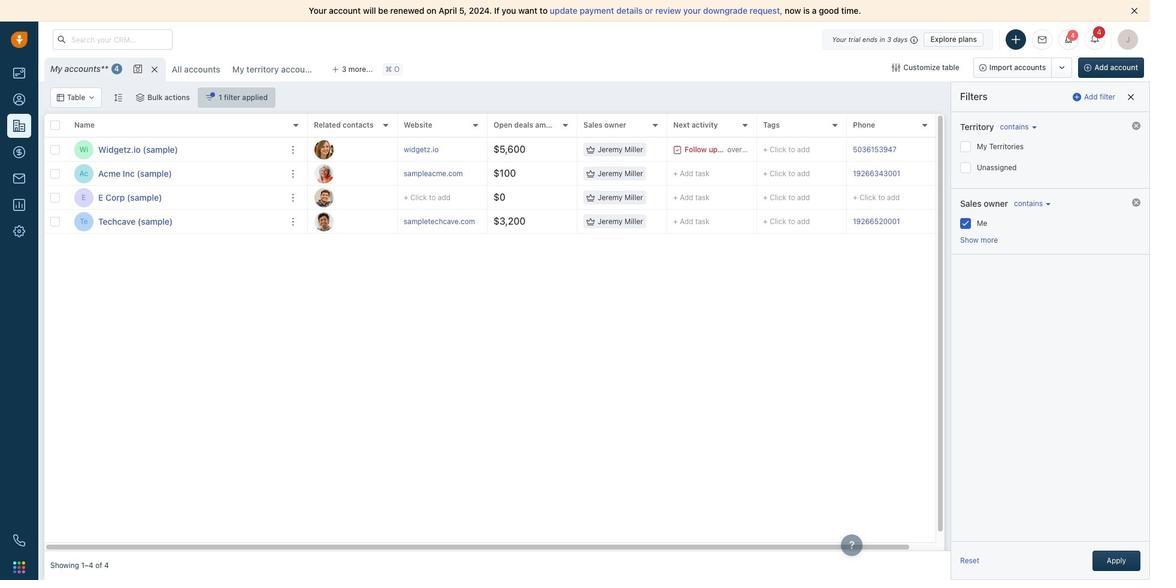 Task type: describe. For each thing, give the bounding box(es) containing it.
Search your CRM... text field
[[53, 29, 173, 50]]

style_myh0__igzzd8unmi image
[[114, 93, 122, 102]]

2 j image from the top
[[315, 188, 334, 207]]

close image
[[1132, 7, 1139, 14]]

l image
[[315, 164, 334, 183]]

1 j image from the top
[[315, 140, 334, 159]]

s image
[[315, 212, 334, 231]]



Task type: locate. For each thing, give the bounding box(es) containing it.
row group
[[44, 138, 308, 234], [308, 138, 961, 234]]

0 horizontal spatial container_wx8msf4aqz5i3rn1 image
[[88, 94, 95, 101]]

1 vertical spatial j image
[[315, 188, 334, 207]]

2 row group from the left
[[308, 138, 961, 234]]

phone element
[[7, 529, 31, 553]]

j image
[[315, 140, 334, 159], [315, 188, 334, 207]]

row
[[44, 114, 308, 138]]

container_wx8msf4aqz5i3rn1 image right style_myh0__igzzd8unmi image
[[136, 93, 145, 102]]

grid
[[44, 114, 961, 551]]

1 horizontal spatial container_wx8msf4aqz5i3rn1 image
[[136, 93, 145, 102]]

j image up l image
[[315, 140, 334, 159]]

container_wx8msf4aqz5i3rn1 image left style_myh0__igzzd8unmi image
[[88, 94, 95, 101]]

group
[[974, 58, 1073, 78]]

container_wx8msf4aqz5i3rn1 image
[[893, 64, 901, 72], [206, 93, 214, 102], [57, 94, 64, 101], [587, 145, 595, 154], [674, 145, 682, 154], [587, 169, 595, 178], [587, 193, 595, 202], [587, 217, 595, 226]]

freshworks switcher image
[[13, 561, 25, 573]]

phone image
[[13, 535, 25, 547]]

column header
[[68, 114, 308, 138]]

container_wx8msf4aqz5i3rn1 image
[[136, 93, 145, 102], [88, 94, 95, 101]]

0 vertical spatial j image
[[315, 140, 334, 159]]

press space to select this row. row
[[44, 138, 308, 162], [308, 138, 961, 162], [44, 162, 308, 186], [308, 162, 961, 186], [44, 186, 308, 210], [308, 186, 961, 210], [44, 210, 308, 234], [308, 210, 961, 234]]

1 row group from the left
[[44, 138, 308, 234]]

j image down l image
[[315, 188, 334, 207]]



Task type: vqa. For each thing, say whether or not it's contained in the screenshot.
grid
yes



